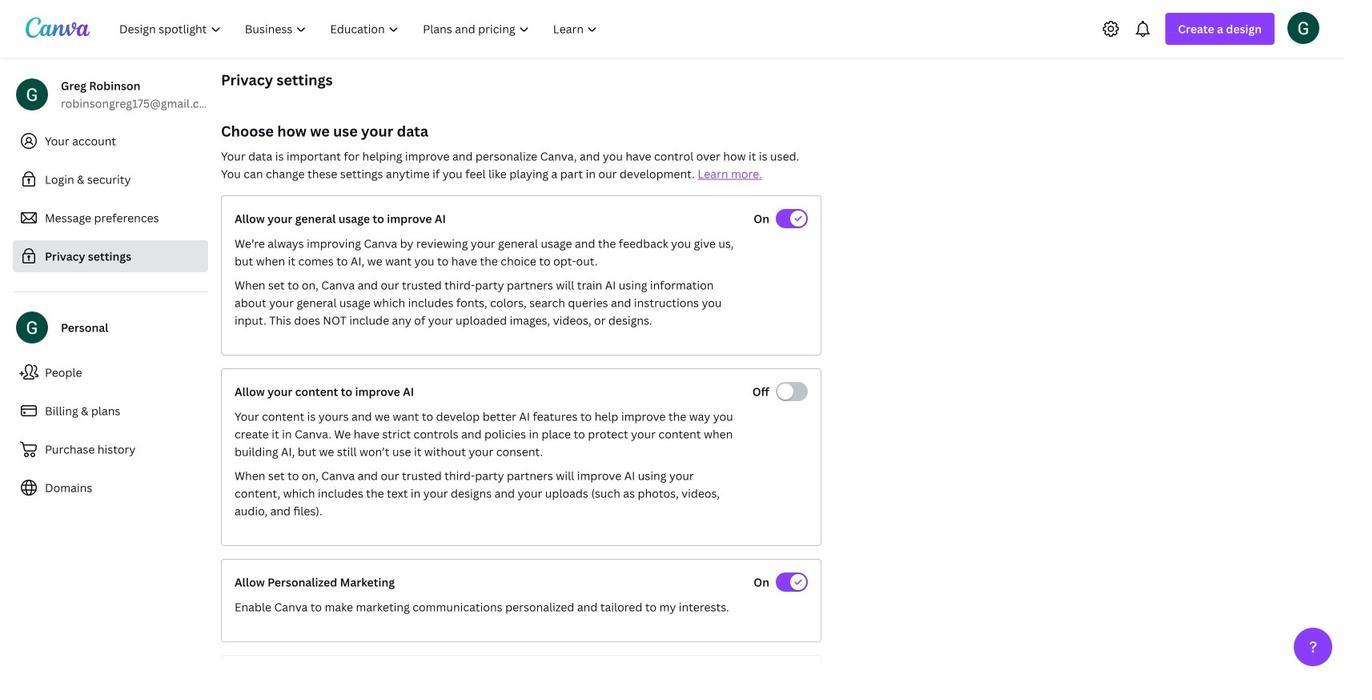 Task type: vqa. For each thing, say whether or not it's contained in the screenshot.
The brand team is in charge of creating the brand, building and updating brand templates
no



Task type: locate. For each thing, give the bounding box(es) containing it.
top level navigation element
[[109, 13, 612, 45]]



Task type: describe. For each thing, give the bounding box(es) containing it.
greg robinson image
[[1288, 12, 1320, 44]]



